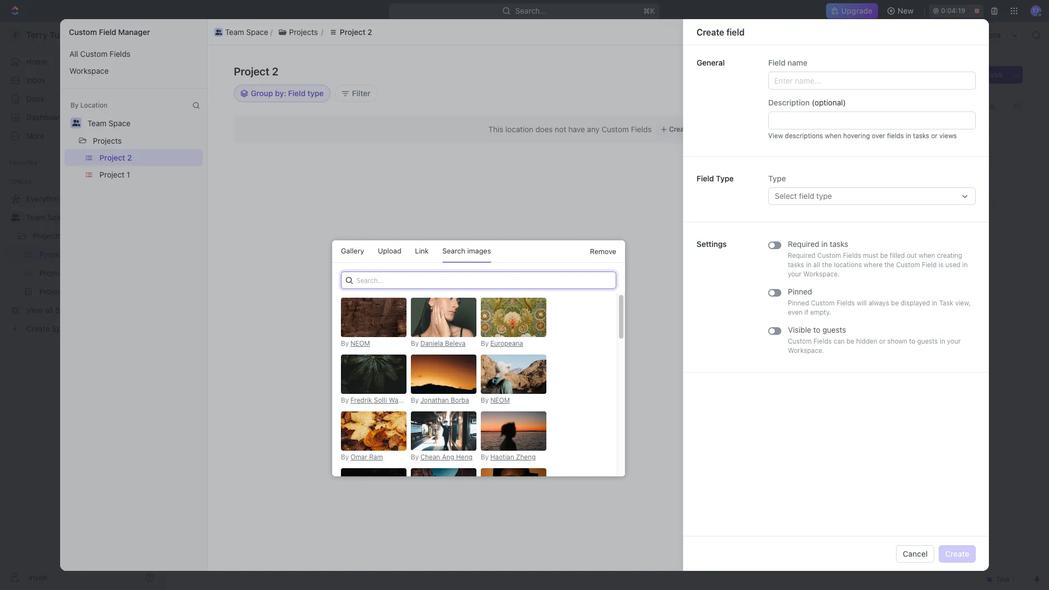 Task type: describe. For each thing, give the bounding box(es) containing it.
team space inside "sidebar" navigation
[[26, 213, 69, 222]]

team space /
[[184, 30, 234, 39]]

omar
[[351, 453, 367, 461]]

by neom for neom link to the bottom
[[481, 396, 510, 404]]

be inside required in tasks required custom fields must be filled out when creating tasks in all the locations where the custom field is used in your workspace.
[[880, 251, 888, 260]]

wandem
[[389, 396, 416, 404]]

this
[[489, 125, 503, 134]]

custom inside visible to guests custom fields can be hidden or shown to guests in your workspace.
[[788, 337, 812, 345]]

2 horizontal spatial projects link
[[236, 28, 281, 42]]

is
[[939, 261, 944, 269]]

field for add existing field
[[865, 67, 881, 76]]

upgrade
[[841, 6, 873, 15]]

team left user group icon
[[184, 30, 203, 39]]

when inside required in tasks required custom fields must be filled out when creating tasks in all the locations where the custom field is used in your workspace.
[[919, 251, 935, 260]]

3 changed status from from the top
[[733, 183, 800, 191]]

com
[[721, 139, 874, 156]]

4 changed from the top
[[735, 244, 761, 252]]

in up complete
[[822, 239, 828, 249]]

send
[[892, 538, 910, 547]]

create new field button
[[892, 63, 963, 80]]

0 horizontal spatial field
[[727, 27, 745, 37]]

field type
[[697, 174, 734, 183]]

power
[[768, 287, 787, 296]]

create for one
[[669, 125, 690, 133]]

view,
[[955, 299, 971, 307]]

2 horizontal spatial /
[[283, 30, 286, 39]]

must
[[863, 251, 879, 260]]

user group image
[[11, 214, 19, 221]]

invite
[[28, 572, 47, 582]]

1
[[127, 170, 130, 179]]

favorites
[[9, 158, 38, 167]]

workspace. inside required in tasks required custom fields must be filled out when creating tasks in all the locations where the custom field is used in your workspace.
[[804, 270, 840, 278]]

visible to guests custom fields can be hidden or shown to guests in your workspace.
[[788, 325, 961, 355]]

team down location
[[87, 119, 106, 128]]

spaces
[[9, 177, 32, 185]]

new
[[898, 6, 914, 15]]

project 1
[[99, 170, 130, 179]]

create new field
[[898, 67, 957, 76]]

link
[[415, 246, 429, 255]]

1 vertical spatial projects button
[[88, 132, 127, 149]]

0 horizontal spatial neom link
[[351, 339, 370, 348]]

custom down out
[[896, 261, 920, 269]]

by for chean ang heng link
[[411, 453, 419, 461]]

location
[[80, 101, 107, 109]]

can
[[834, 337, 845, 345]]

description
[[193, 415, 233, 424]]

your inside required in tasks required custom fields must be filled out when creating tasks in all the locations where the custom field is used in your workspace.
[[788, 270, 802, 278]]

calendar
[[279, 101, 311, 110]]

0 vertical spatial guests
[[823, 325, 846, 334]]

1 horizontal spatial /
[[236, 41, 238, 50]]

Edit task name text field
[[155, 291, 625, 312]]

0 horizontal spatial /
[[232, 30, 234, 39]]

0 vertical spatial project 2 button
[[323, 25, 378, 39]]

2 required from the top
[[788, 251, 816, 260]]

in progress for 15 mins
[[807, 183, 845, 191]]

3 mins from the top
[[898, 139, 913, 147]]

remove
[[590, 247, 616, 255]]

you for 15 mins
[[721, 183, 733, 191]]

complete
[[807, 270, 840, 278]]

project inside button
[[99, 170, 124, 179]]

by for daniela beleva link
[[411, 339, 419, 348]]

this location does not have any custom fields
[[489, 125, 652, 134]]

omar ram link
[[351, 453, 383, 461]]

0:04:19 button
[[930, 4, 984, 17]]

attachments
[[155, 490, 214, 501]]

required in tasks required custom fields must be filled out when creating tasks in all the locations where the custom field is used in your workspace.
[[788, 239, 968, 278]]

1 status from the top
[[763, 121, 782, 130]]

settings
[[697, 239, 727, 249]]

even
[[788, 308, 803, 316]]

1 the from the left
[[822, 261, 832, 269]]

17
[[811, 42, 818, 50]]

fields
[[887, 132, 904, 140]]

1 changed from the top
[[735, 121, 761, 130]]

5 status from the top
[[763, 270, 782, 278]]

1 mins from the top
[[898, 104, 913, 112]]

general
[[697, 58, 725, 67]]

add existing field
[[819, 67, 881, 76]]

or for guests
[[879, 337, 886, 345]]

hidden
[[856, 337, 877, 345]]

chean
[[420, 453, 440, 461]]

fields inside visible to guests custom fields can be hidden or shown to guests in your workspace.
[[814, 337, 832, 345]]

0 vertical spatial progress
[[211, 154, 247, 162]]

your inside visible to guests custom fields can be hidden or shown to guests in your workspace.
[[947, 337, 961, 345]]

jonathan borba link
[[420, 396, 469, 404]]

0 horizontal spatial neom
[[351, 339, 370, 348]]

list containing project 2
[[60, 149, 207, 183]]

in down the eloisefrancis23@gmail. com
[[809, 183, 814, 191]]

0:04:19
[[941, 7, 966, 15]]

by chean ang heng
[[411, 453, 473, 461]]

in right fields
[[906, 132, 911, 140]]

dates
[[398, 327, 419, 337]]

ram
[[369, 453, 383, 461]]

gantt link
[[369, 98, 391, 113]]

team up the projects / project 2
[[225, 27, 244, 36]]

automations button
[[950, 27, 1007, 43]]

task
[[773, 104, 786, 112]]

by for jonathan borba link
[[411, 396, 419, 404]]

fredrik solli wandem link
[[351, 396, 416, 404]]

displayed
[[901, 299, 930, 307]]

by for haotian zheng link
[[481, 453, 489, 461]]

6 mins from the top
[[898, 270, 913, 278]]

1 required from the top
[[788, 239, 820, 249]]

custom up 'all' on the right of page
[[817, 251, 841, 260]]

description (optional)
[[768, 98, 846, 107]]

1 horizontal spatial guests
[[917, 337, 938, 345]]

Search tasks... text field
[[913, 124, 1022, 140]]

view
[[768, 132, 783, 140]]

share button
[[822, 37, 856, 55]]

board link
[[202, 98, 225, 113]]

assignees
[[455, 128, 488, 136]]

all
[[69, 49, 78, 58]]

1 horizontal spatial team space button
[[212, 25, 270, 39]]

field left type
[[697, 174, 714, 183]]

eloisefrancis23@gmail. com
[[721, 139, 874, 156]]

progress for 15 mins
[[816, 183, 844, 191]]

5 changed status from from the top
[[733, 270, 800, 278]]

new
[[924, 67, 939, 76]]

8686faf0v button
[[196, 268, 238, 281]]

description
[[768, 98, 810, 107]]

list link
[[243, 98, 259, 113]]

list
[[245, 101, 259, 110]]

home
[[26, 57, 47, 66]]

search images
[[442, 246, 491, 255]]

2 changed from the top
[[735, 165, 761, 173]]

descriptions
[[785, 132, 823, 140]]

task sidebar content section
[[699, 60, 928, 563]]

visible
[[788, 325, 811, 334]]

field up all custom fields
[[99, 27, 116, 37]]

create for field
[[697, 27, 724, 37]]

empty.
[[810, 308, 831, 316]]

tree inside "sidebar" navigation
[[4, 190, 158, 338]]

3 16 mins from the top
[[889, 139, 913, 147]]

shown
[[888, 337, 908, 345]]

by neom for leftmost neom link
[[341, 339, 370, 348]]

2 mins from the top
[[898, 121, 913, 130]]

you for 14 mins
[[721, 244, 733, 252]]

0 horizontal spatial do
[[214, 258, 224, 267]]

1 14 mins from the top
[[889, 244, 913, 252]]

borba
[[451, 396, 469, 404]]

add for add existing field
[[819, 67, 833, 76]]

0 vertical spatial in progress
[[203, 154, 247, 162]]

send button
[[885, 534, 917, 551]]

in right used
[[963, 261, 968, 269]]

16 mins for from
[[889, 121, 913, 130]]

by for the omar ram link
[[341, 453, 349, 461]]

beleva
[[445, 339, 466, 348]]

(optional)
[[812, 98, 846, 107]]

subtasks button
[[199, 449, 245, 469]]

1 vertical spatial neom link
[[490, 396, 510, 404]]

team space inside list
[[225, 27, 268, 36]]

have
[[568, 125, 585, 134]]

create field
[[697, 27, 745, 37]]

created this task
[[733, 104, 786, 112]]

1 horizontal spatial projects link
[[203, 41, 232, 50]]

added
[[749, 139, 768, 147]]

docs link
[[4, 90, 158, 108]]



Task type: vqa. For each thing, say whether or not it's contained in the screenshot.
tree at the left
yes



Task type: locate. For each thing, give the bounding box(es) containing it.
3 16 from the top
[[889, 139, 896, 147]]

1 16 mins from the top
[[889, 104, 913, 112]]

be right always
[[891, 299, 899, 307]]

workspace.
[[804, 270, 840, 278], [788, 346, 824, 355]]

board
[[204, 101, 225, 110]]

0 vertical spatial neom link
[[351, 339, 370, 348]]

be inside visible to guests custom fields can be hidden or shown to guests in your workspace.
[[847, 337, 855, 345]]

fields left will
[[837, 299, 855, 307]]

custom down visible
[[788, 337, 812, 345]]

2 14 mins from the top
[[889, 270, 913, 278]]

hovering
[[843, 132, 870, 140]]

team space button up the projects / project 2
[[212, 25, 270, 39]]

2 you from the top
[[721, 244, 733, 252]]

1 horizontal spatial or
[[931, 132, 938, 140]]

1 vertical spatial to do
[[203, 258, 224, 267]]

team space up the projects / project 2
[[225, 27, 268, 36]]

do up 8686faf0v
[[214, 258, 224, 267]]

add left existing
[[819, 67, 833, 76]]

locations
[[834, 261, 862, 269]]

2 horizontal spatial do
[[866, 270, 875, 278]]

0 vertical spatial workspace.
[[804, 270, 840, 278]]

create left new
[[898, 67, 922, 76]]

team space right user group image
[[26, 213, 69, 222]]

in progress down board link
[[203, 154, 247, 162]]

1 vertical spatial task
[[939, 299, 954, 307]]

0 vertical spatial projects button
[[273, 25, 323, 39]]

the down filled
[[885, 261, 895, 269]]

in progress
[[203, 154, 247, 162], [807, 183, 845, 191], [807, 244, 845, 252]]

by haotian zheng
[[481, 453, 536, 461]]

fields
[[110, 49, 130, 58], [631, 125, 652, 134], [843, 251, 861, 260], [837, 299, 855, 307], [814, 337, 832, 345]]

field inside required in tasks required custom fields must be filled out when creating tasks in all the locations where the custom field is used in your workspace.
[[922, 261, 937, 269]]

2 16 mins from the top
[[889, 121, 913, 130]]

search
[[442, 246, 465, 255]]

5 mins from the top
[[898, 244, 913, 252]]

upgrade link
[[826, 3, 878, 19]]

14 down filled
[[889, 270, 896, 278]]

custom right any at the right of page
[[602, 125, 629, 134]]

guests up can
[[823, 325, 846, 334]]

field inside button
[[865, 67, 881, 76]]

1 16 from the top
[[889, 104, 896, 112]]

be for custom
[[891, 299, 899, 307]]

2 horizontal spatial team space
[[225, 27, 268, 36]]

custom up "empty."
[[811, 299, 835, 307]]

in down board link
[[203, 154, 210, 162]]

add inside button
[[970, 70, 985, 79]]

1 vertical spatial or
[[879, 337, 886, 345]]

add for add task
[[970, 70, 985, 79]]

views
[[940, 132, 957, 140]]

workspace. down visible
[[788, 346, 824, 355]]

1 vertical spatial be
[[891, 299, 899, 307]]

does
[[536, 125, 553, 134]]

by for europeana link
[[481, 339, 489, 348]]

16 mins
[[889, 104, 913, 112], [889, 121, 913, 130], [889, 139, 913, 147]]

task up customize
[[987, 70, 1003, 79]]

tasks left 'all' on the right of page
[[788, 261, 804, 269]]

0 horizontal spatial or
[[879, 337, 886, 345]]

1 horizontal spatial project 2 link
[[288, 28, 337, 42]]

0 horizontal spatial to do
[[203, 258, 224, 267]]

0 vertical spatial team space button
[[212, 25, 270, 39]]

4 changed status from from the top
[[733, 244, 800, 252]]

to do down where
[[855, 270, 875, 278]]

haotian zheng link
[[490, 453, 536, 461]]

project 2 inside project 2 link
[[301, 30, 334, 39]]

0 vertical spatial 14
[[889, 244, 896, 252]]

or for when
[[931, 132, 938, 140]]

add left the "description"
[[177, 415, 191, 424]]

14 left out
[[889, 244, 896, 252]]

field
[[727, 27, 745, 37], [865, 67, 881, 76], [941, 67, 957, 76]]

eloisefrancis23@gmail.
[[799, 139, 874, 147]]

projects link inside "sidebar" navigation
[[33, 227, 128, 245]]

2 vertical spatial progress
[[816, 244, 844, 252]]

add task button
[[964, 66, 1010, 84]]

table
[[332, 101, 351, 110]]

0 horizontal spatial be
[[847, 337, 855, 345]]

guests right the shown
[[917, 337, 938, 345]]

3 changed from the top
[[735, 183, 761, 191]]

projects / project 2
[[203, 41, 274, 50]]

neom link right borba
[[490, 396, 510, 404]]

sidebar navigation
[[0, 22, 163, 590]]

1 horizontal spatial projects button
[[273, 25, 323, 39]]

2 vertical spatial to do
[[855, 270, 875, 278]]

ang
[[442, 453, 454, 461]]

custom up workspace
[[80, 49, 108, 58]]

projects link
[[236, 28, 281, 42], [203, 41, 232, 50], [33, 227, 128, 245]]

1 vertical spatial your
[[947, 337, 961, 345]]

do up the eloisefrancis23@gmail.
[[834, 121, 843, 130]]

in progress down the eloisefrancis23@gmail.
[[807, 183, 845, 191]]

to
[[809, 121, 817, 130], [825, 121, 833, 130], [845, 183, 852, 191], [845, 244, 852, 252], [203, 258, 212, 267], [840, 270, 848, 278], [857, 270, 864, 278], [813, 325, 821, 334], [909, 337, 916, 345]]

2 horizontal spatial field
[[941, 67, 957, 76]]

1 horizontal spatial be
[[880, 251, 888, 260]]

customize
[[956, 101, 995, 110]]

tasks up locations
[[830, 239, 848, 249]]

europeana link
[[490, 339, 523, 348]]

added watcher:
[[747, 139, 799, 147]]

2 14 from the top
[[889, 270, 896, 278]]

list containing team space
[[212, 25, 969, 39]]

1 horizontal spatial task
[[987, 70, 1003, 79]]

inbox
[[26, 75, 45, 85]]

0 vertical spatial by neom
[[341, 339, 370, 348]]

fields inside the pinned pinned custom fields will always be displayed in task view, even if empty.
[[837, 299, 855, 307]]

3 status from the top
[[763, 183, 782, 191]]

1 horizontal spatial team space link
[[170, 28, 229, 42]]

in inside the pinned pinned custom fields will always be displayed in task view, even if empty.
[[932, 299, 938, 307]]

task inside button
[[987, 70, 1003, 79]]

be right can
[[847, 337, 855, 345]]

create
[[697, 27, 724, 37], [898, 67, 922, 76], [669, 125, 690, 133], [945, 549, 969, 558]]

neom down edit task name text box
[[351, 339, 370, 348]]

5 from from the top
[[784, 270, 799, 278]]

0 vertical spatial tasks
[[913, 132, 930, 140]]

team space down location
[[87, 119, 131, 128]]

0 horizontal spatial tasks
[[788, 261, 804, 269]]

fields up locations
[[843, 251, 861, 260]]

⌘k
[[644, 6, 656, 15]]

user group image
[[215, 29, 222, 35]]

your down view,
[[947, 337, 961, 345]]

will
[[857, 299, 867, 307]]

0 vertical spatial list
[[212, 25, 969, 39]]

in
[[906, 132, 911, 140], [203, 154, 210, 162], [809, 183, 814, 191], [822, 239, 828, 249], [809, 244, 814, 252], [806, 261, 812, 269], [963, 261, 968, 269], [932, 299, 938, 307], [940, 337, 945, 345]]

1 vertical spatial progress
[[816, 183, 844, 191]]

2 the from the left
[[885, 261, 895, 269]]

14
[[889, 244, 896, 252], [889, 270, 896, 278]]

type
[[716, 174, 734, 183]]

workspace. down 'all' on the right of page
[[804, 270, 840, 278]]

1 vertical spatial team space
[[87, 119, 131, 128]]

0 horizontal spatial team space
[[26, 213, 69, 222]]

in progress up 'all' on the right of page
[[807, 244, 845, 252]]

by for fredrik solli wandem 'link'
[[341, 396, 349, 404]]

projects inside list
[[289, 27, 318, 36]]

1 vertical spatial in progress
[[807, 183, 845, 191]]

1 vertical spatial 14
[[889, 270, 896, 278]]

create up the general
[[697, 27, 724, 37]]

1 vertical spatial pinned
[[788, 299, 809, 307]]

favorites button
[[4, 156, 42, 169]]

2 vertical spatial 16
[[889, 139, 896, 147]]

docs
[[26, 94, 44, 103]]

by daniela beleva
[[411, 339, 466, 348]]

1 you from the top
[[721, 183, 733, 191]]

field down created
[[768, 58, 786, 67]]

create one button
[[656, 123, 708, 136]]

space inside "sidebar" navigation
[[47, 213, 69, 222]]

created
[[735, 104, 758, 112]]

location
[[506, 125, 533, 134]]

when left hovering
[[825, 132, 842, 140]]

0 horizontal spatial project 2 button
[[95, 149, 203, 166]]

heng
[[456, 453, 473, 461]]

in inside visible to guests custom fields can be hidden or shown to guests in your workspace.
[[940, 337, 945, 345]]

changed status from
[[733, 121, 800, 130], [733, 165, 800, 173], [733, 183, 800, 191], [733, 244, 800, 252], [733, 270, 800, 278]]

team space link inside tree
[[26, 209, 156, 226]]

4 status from the top
[[763, 244, 782, 252]]

1 horizontal spatial to do
[[823, 121, 843, 130]]

in right the displayed
[[932, 299, 938, 307]]

1 14 from the top
[[889, 244, 896, 252]]

1 vertical spatial required
[[788, 251, 816, 260]]

team right user group image
[[26, 213, 45, 222]]

field for create new field
[[941, 67, 957, 76]]

field left is
[[922, 261, 937, 269]]

fields left can
[[814, 337, 832, 345]]

1 vertical spatial you
[[721, 244, 733, 252]]

2 vertical spatial do
[[866, 270, 875, 278]]

0 vertical spatial 16 mins
[[889, 104, 913, 112]]

by europeana
[[481, 339, 523, 348]]

0 horizontal spatial projects link
[[33, 227, 128, 245]]

custom up all
[[69, 27, 97, 37]]

1 from from the top
[[784, 121, 799, 130]]

neom
[[351, 339, 370, 348], [490, 396, 510, 404]]

in left 'all' on the right of page
[[806, 261, 812, 269]]

by neom
[[341, 339, 370, 348], [481, 396, 510, 404]]

by neom right borba
[[481, 396, 510, 404]]

14 mins down filled
[[889, 270, 913, 278]]

1 vertical spatial team space button
[[83, 114, 135, 132]]

0 vertical spatial when
[[825, 132, 842, 140]]

1 horizontal spatial field
[[865, 67, 881, 76]]

0 horizontal spatial projects button
[[88, 132, 127, 149]]

or left views
[[931, 132, 938, 140]]

your left complete
[[788, 270, 802, 278]]

existing
[[835, 67, 863, 76]]

or left the shown
[[879, 337, 886, 345]]

None text field
[[768, 111, 976, 130]]

or inside visible to guests custom fields can be hidden or shown to guests in your workspace.
[[879, 337, 886, 345]]

in right the shown
[[940, 337, 945, 345]]

projects button
[[273, 25, 323, 39], [88, 132, 127, 149]]

0 horizontal spatial project 2 link
[[243, 41, 274, 50]]

custom inside the pinned pinned custom fields will always be displayed in task view, even if empty.
[[811, 299, 835, 307]]

2 16 from the top
[[889, 121, 896, 130]]

1 vertical spatial 14 mins
[[889, 270, 913, 278]]

create right cancel at the bottom right of page
[[945, 549, 969, 558]]

16 mins for task
[[889, 104, 913, 112]]

list
[[212, 25, 969, 39], [60, 45, 207, 79], [60, 149, 207, 183]]

projects inside "sidebar" navigation
[[33, 231, 62, 240]]

create left one
[[669, 125, 690, 133]]

15
[[889, 183, 896, 191]]

guests
[[823, 325, 846, 334], [917, 337, 938, 345]]

gantt
[[371, 101, 391, 110]]

progress for 14 mins
[[816, 244, 844, 252]]

workspace. inside visible to guests custom fields can be hidden or shown to guests in your workspace.
[[788, 346, 824, 355]]

neom link down edit task name text box
[[351, 339, 370, 348]]

custom inside button
[[80, 49, 108, 58]]

1 vertical spatial project 2 button
[[95, 149, 203, 166]]

create for new
[[898, 67, 922, 76]]

search...
[[516, 6, 547, 15]]

1 vertical spatial tasks
[[830, 239, 848, 249]]

0 horizontal spatial the
[[822, 261, 832, 269]]

fields up workspace button
[[110, 49, 130, 58]]

1 vertical spatial 16 mins
[[889, 121, 913, 130]]

2 horizontal spatial to do
[[855, 270, 875, 278]]

5 changed from the top
[[735, 270, 761, 278]]

tree
[[4, 190, 158, 338]]

1 vertical spatial do
[[214, 258, 224, 267]]

0 vertical spatial or
[[931, 132, 938, 140]]

1 horizontal spatial add
[[819, 67, 833, 76]]

8686faf0v
[[200, 271, 234, 279]]

16 for from
[[889, 121, 896, 130]]

not
[[555, 125, 566, 134]]

1 vertical spatial workspace.
[[788, 346, 824, 355]]

neom right borba
[[490, 396, 510, 404]]

0 horizontal spatial guests
[[823, 325, 846, 334]]

0 vertical spatial 16
[[889, 104, 896, 112]]

1 vertical spatial 16
[[889, 121, 896, 130]]

1 vertical spatial team space link
[[26, 209, 156, 226]]

pinned
[[788, 287, 812, 296], [788, 299, 809, 307]]

fields inside required in tasks required custom fields must be filled out when creating tasks in all the locations where the custom field is used in your workspace.
[[843, 251, 861, 260]]

when right out
[[919, 251, 935, 260]]

space inside list
[[246, 27, 268, 36]]

0 horizontal spatial by neom
[[341, 339, 370, 348]]

task
[[987, 70, 1003, 79], [939, 299, 954, 307]]

team space button down location
[[83, 114, 135, 132]]

Enter name... text field
[[768, 72, 976, 90]]

calendar link
[[277, 98, 311, 113]]

be left filled
[[880, 251, 888, 260]]

daniela beleva link
[[420, 339, 466, 348]]

fields left create one 'button' on the right of page
[[631, 125, 652, 134]]

task left view,
[[939, 299, 954, 307]]

2 changed status from from the top
[[733, 165, 800, 173]]

subtasks
[[203, 454, 241, 464]]

3 from from the top
[[784, 183, 799, 191]]

1 changed status from from the top
[[733, 121, 800, 130]]

do down where
[[866, 270, 875, 278]]

add
[[819, 67, 833, 76], [970, 70, 985, 79], [177, 415, 191, 424]]

0 horizontal spatial when
[[825, 132, 842, 140]]

team inside "sidebar" navigation
[[26, 213, 45, 222]]

zheng
[[516, 453, 536, 461]]

be inside the pinned pinned custom fields will always be displayed in task view, even if empty.
[[891, 299, 899, 307]]

0 vertical spatial required
[[788, 239, 820, 249]]

nov
[[797, 42, 809, 50]]

task sidebar navigation tab list
[[933, 66, 957, 130]]

0 vertical spatial neom
[[351, 339, 370, 348]]

1 horizontal spatial neom
[[490, 396, 510, 404]]

0 vertical spatial pinned
[[788, 287, 812, 296]]

0 vertical spatial be
[[880, 251, 888, 260]]

2 vertical spatial team space
[[26, 213, 69, 222]]

in up 'all' on the right of page
[[809, 244, 814, 252]]

add for add description
[[177, 415, 191, 424]]

in progress for 14 mins
[[807, 244, 845, 252]]

16 for task
[[889, 104, 896, 112]]

0 vertical spatial team space
[[225, 27, 268, 36]]

1 vertical spatial neom
[[490, 396, 510, 404]]

0 vertical spatial 14 mins
[[889, 244, 913, 252]]

2 pinned from the top
[[788, 299, 809, 307]]

fields inside button
[[110, 49, 130, 58]]

team space link
[[170, 28, 229, 42], [26, 209, 156, 226]]

by neom down edit task name text box
[[341, 339, 370, 348]]

2 vertical spatial be
[[847, 337, 855, 345]]

create one
[[669, 125, 704, 133]]

the up complete
[[822, 261, 832, 269]]

1 vertical spatial list
[[60, 45, 207, 79]]

14 mins right "must"
[[889, 244, 913, 252]]

create button
[[939, 545, 976, 563]]

field inside button
[[941, 67, 957, 76]]

new button
[[882, 2, 920, 20]]

1 pinned from the top
[[788, 287, 812, 296]]

4 mins from the top
[[898, 183, 913, 191]]

1 horizontal spatial when
[[919, 251, 935, 260]]

be for guests
[[847, 337, 855, 345]]

2 vertical spatial tasks
[[788, 261, 804, 269]]

2 from from the top
[[784, 165, 799, 173]]

Search... text field
[[347, 272, 613, 289]]

activity
[[935, 86, 956, 92]]

to do up the eloisefrancis23@gmail.
[[823, 121, 843, 130]]

team space
[[225, 27, 268, 36], [87, 119, 131, 128], [26, 213, 69, 222]]

gallery
[[341, 246, 364, 255]]

2 status from the top
[[763, 165, 782, 173]]

1 vertical spatial by neom
[[481, 396, 510, 404]]

2 vertical spatial list
[[60, 149, 207, 183]]

chean ang heng link
[[420, 453, 473, 461]]

2 horizontal spatial tasks
[[913, 132, 930, 140]]

0 vertical spatial do
[[834, 121, 843, 130]]

2 horizontal spatial be
[[891, 299, 899, 307]]

0 vertical spatial team space link
[[170, 28, 229, 42]]

tasks right fields
[[913, 132, 930, 140]]

task inside the pinned pinned custom fields will always be displayed in task view, even if empty.
[[939, 299, 954, 307]]

table link
[[329, 98, 351, 113]]

2 vertical spatial in progress
[[807, 244, 845, 252]]

fredrik
[[351, 396, 372, 404]]

list containing all custom fields
[[60, 45, 207, 79]]

europeana
[[490, 339, 523, 348]]

0 horizontal spatial team space button
[[83, 114, 135, 132]]

to do up 8686faf0v
[[203, 258, 224, 267]]

add up customize
[[970, 70, 985, 79]]

out
[[907, 251, 917, 260]]

where
[[864, 261, 883, 269]]

4 from from the top
[[784, 244, 799, 252]]

create inside 'button'
[[669, 125, 690, 133]]

tree containing team space
[[4, 190, 158, 338]]

0 horizontal spatial your
[[788, 270, 802, 278]]

1 horizontal spatial neom link
[[490, 396, 510, 404]]

over
[[872, 132, 885, 140]]

changed
[[735, 121, 761, 130], [735, 165, 761, 173], [735, 183, 761, 191], [735, 244, 761, 252], [735, 270, 761, 278]]



